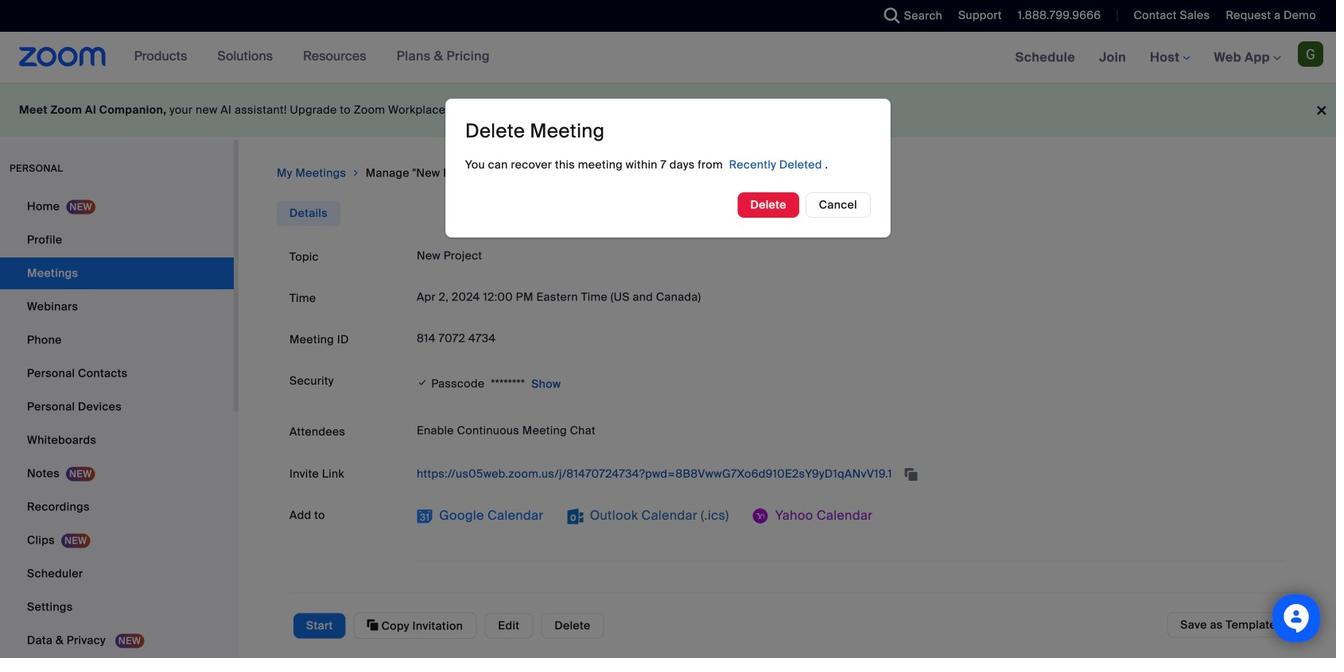 Task type: describe. For each thing, give the bounding box(es) containing it.
personal menu menu
[[0, 191, 234, 659]]

copy image
[[367, 618, 379, 633]]

product information navigation
[[122, 32, 502, 83]]

meetings navigation
[[1003, 32, 1336, 84]]

add to google calendar image
[[417, 509, 433, 525]]

manage my meeting tab control tab list
[[277, 201, 340, 226]]



Task type: vqa. For each thing, say whether or not it's contained in the screenshot.
for
no



Task type: locate. For each thing, give the bounding box(es) containing it.
footer
[[0, 83, 1336, 138]]

manage new project navigation
[[277, 165, 1298, 182]]

heading
[[465, 119, 605, 144]]

dialog
[[445, 99, 891, 238]]

application
[[417, 462, 1285, 487]]

right image
[[351, 165, 361, 181]]

checked image
[[417, 375, 428, 391]]

banner
[[0, 32, 1336, 84]]

add to yahoo calendar image
[[753, 509, 769, 525]]

add to outlook calendar (.ics) image
[[567, 509, 583, 525]]

tab
[[277, 201, 340, 226]]



